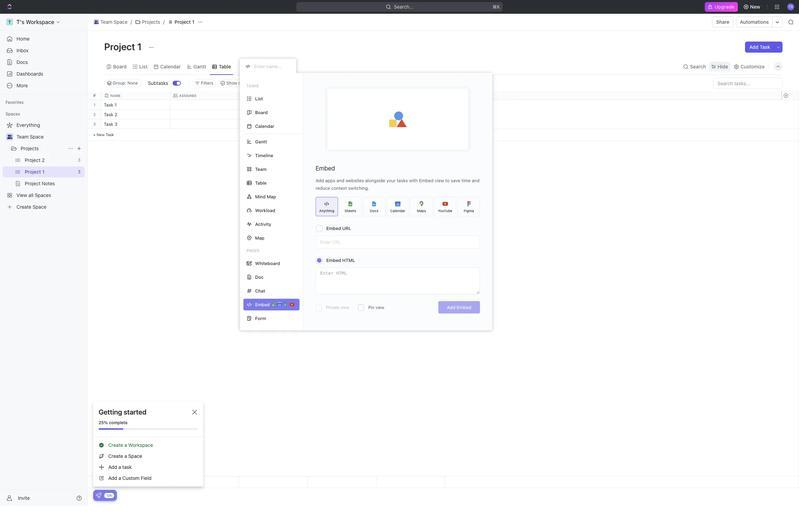 Task type: describe. For each thing, give the bounding box(es) containing it.
dashboards link
[[3, 68, 85, 79]]

0 vertical spatial projects link
[[133, 18, 162, 26]]

sheets
[[345, 209, 356, 213]]

search
[[690, 63, 706, 69]]

subtasks button
[[145, 78, 173, 89]]

table link
[[218, 62, 231, 71]]

1 vertical spatial table
[[255, 180, 267, 186]]

save
[[451, 178, 460, 183]]

websites
[[346, 178, 364, 183]]

3 inside press space to select this row. row
[[115, 121, 117, 127]]

embed for embed
[[316, 165, 335, 172]]

1 vertical spatial project 1
[[104, 41, 144, 52]]

to do cell for ‎task 2
[[239, 110, 308, 119]]

1 vertical spatial projects link
[[21, 143, 65, 154]]

context
[[331, 185, 347, 191]]

show closed button
[[218, 79, 255, 87]]

add a task
[[108, 464, 132, 470]]

field
[[141, 475, 152, 481]]

workload
[[255, 208, 275, 213]]

add for add a custom field
[[108, 475, 117, 481]]

0 horizontal spatial project
[[104, 41, 135, 52]]

gantt link
[[192, 62, 206, 71]]

embed for embed html
[[326, 258, 341, 263]]

show
[[226, 80, 237, 86]]

0 horizontal spatial 3
[[93, 122, 96, 126]]

new task
[[97, 132, 114, 137]]

add a custom field
[[108, 475, 152, 481]]

home
[[17, 36, 30, 42]]

new button
[[741, 1, 765, 12]]

with
[[409, 178, 418, 183]]

press space to select this row. row containing 1
[[88, 100, 101, 110]]

view
[[249, 63, 260, 69]]

switching.
[[348, 185, 369, 191]]

spaces
[[6, 111, 20, 117]]

0 vertical spatial team
[[100, 19, 112, 25]]

inbox
[[17, 47, 29, 53]]

automations button
[[737, 17, 772, 27]]

1 and from the left
[[337, 178, 344, 183]]

0 vertical spatial map
[[267, 194, 276, 199]]

doc
[[255, 274, 264, 280]]

getting started
[[99, 408, 147, 416]]

0 vertical spatial space
[[114, 19, 128, 25]]

mind map
[[255, 194, 276, 199]]

closed
[[238, 80, 252, 86]]

grid containing ‎task 1
[[88, 91, 799, 488]]

activity
[[255, 221, 271, 227]]

user group image inside the sidebar navigation
[[7, 135, 12, 139]]

task for add task
[[760, 44, 770, 50]]

a for task
[[119, 464, 121, 470]]

youtube
[[438, 209, 453, 213]]

add apps and websites alongside your tasks with embed view to save time and reduce context switching.
[[316, 178, 480, 191]]

view inside add apps and websites alongside your tasks with embed view to save time and reduce context switching.
[[435, 178, 444, 183]]

space inside the sidebar navigation
[[30, 134, 44, 140]]

⌘k
[[493, 4, 500, 10]]

complete
[[109, 420, 128, 425]]

custom
[[122, 475, 140, 481]]

workspace
[[128, 442, 153, 448]]

to do cell for ‎task 1
[[239, 100, 308, 109]]

2 vertical spatial team
[[255, 166, 267, 172]]

task 3
[[104, 121, 117, 127]]

2 / from the left
[[163, 19, 165, 25]]

favorites button
[[3, 98, 26, 107]]

team inside the sidebar navigation
[[17, 134, 28, 140]]

form
[[255, 316, 266, 321]]

0 vertical spatial team space link
[[92, 18, 129, 26]]

25%
[[99, 420, 108, 425]]

started
[[124, 408, 147, 416]]

board link
[[112, 62, 127, 71]]

share button
[[712, 17, 734, 28]]

project 1 link
[[166, 18, 196, 26]]

press space to select this row. row containing ‎task 1
[[101, 100, 445, 111]]

private view
[[326, 305, 350, 310]]

view button
[[240, 62, 262, 71]]

close image
[[192, 410, 197, 415]]

user group image inside team space link
[[94, 20, 98, 24]]

create a space
[[108, 453, 142, 459]]

your
[[387, 178, 396, 183]]

new for new task
[[97, 132, 105, 137]]

1 vertical spatial list
[[255, 96, 263, 101]]

team space link inside the sidebar navigation
[[17, 131, 83, 142]]

docs link
[[3, 57, 85, 68]]

subtasks
[[148, 80, 168, 86]]

embed inside add apps and websites alongside your tasks with embed view to save time and reduce context switching.
[[419, 178, 434, 183]]

upgrade
[[715, 4, 735, 10]]

reduce
[[316, 185, 330, 191]]

search button
[[681, 62, 708, 71]]

Search tasks... text field
[[714, 78, 782, 88]]

2 horizontal spatial space
[[128, 453, 142, 459]]

apps
[[325, 178, 335, 183]]

time
[[462, 178, 471, 183]]

invite
[[18, 495, 30, 501]]

add embed
[[447, 305, 472, 310]]

to inside add apps and websites alongside your tasks with embed view to save time and reduce context switching.
[[446, 178, 450, 183]]

whiteboard
[[255, 261, 280, 266]]

inbox link
[[3, 45, 85, 56]]

show closed
[[226, 80, 252, 86]]

do for 1
[[250, 103, 255, 107]]

share
[[716, 19, 730, 25]]

embed html
[[326, 258, 355, 263]]

add embed button
[[438, 301, 480, 314]]

chat
[[255, 288, 265, 294]]

favorites
[[6, 100, 24, 105]]

pin
[[368, 305, 374, 310]]

0 horizontal spatial gantt
[[194, 63, 206, 69]]

press space to select this row. row containing 3
[[88, 119, 101, 129]]

embed for embed url
[[326, 226, 341, 231]]

0 horizontal spatial table
[[219, 63, 231, 69]]

1 vertical spatial gantt
[[255, 139, 267, 144]]

‎task for ‎task 2
[[104, 112, 113, 117]]

search...
[[394, 4, 414, 10]]

view for pin view
[[376, 305, 384, 310]]



Task type: vqa. For each thing, say whether or not it's contained in the screenshot.
pizza slice image
no



Task type: locate. For each thing, give the bounding box(es) containing it.
1 vertical spatial team
[[17, 134, 28, 140]]

1 horizontal spatial project
[[175, 19, 191, 25]]

1 horizontal spatial /
[[163, 19, 165, 25]]

url
[[342, 226, 351, 231]]

2 vertical spatial space
[[128, 453, 142, 459]]

tree
[[3, 120, 85, 213]]

1 vertical spatial space
[[30, 134, 44, 140]]

new up the automations
[[750, 4, 760, 10]]

do
[[250, 103, 255, 107], [250, 112, 255, 117], [250, 122, 255, 127]]

2 vertical spatial to do cell
[[239, 119, 308, 129]]

‎task for ‎task 1
[[104, 102, 113, 108]]

2 and from the left
[[472, 178, 480, 183]]

project 1
[[175, 19, 194, 25], [104, 41, 144, 52]]

3 left task 3
[[93, 122, 96, 126]]

hide
[[718, 63, 728, 69]]

hide button
[[710, 62, 730, 71]]

row group containing ‎task 1
[[101, 100, 445, 141]]

‎task 2
[[104, 112, 117, 117]]

1 horizontal spatial and
[[472, 178, 480, 183]]

gantt
[[194, 63, 206, 69], [255, 139, 267, 144]]

0 horizontal spatial docs
[[17, 59, 28, 65]]

user group image
[[94, 20, 98, 24], [7, 135, 12, 139]]

to for ‎task 2
[[243, 112, 248, 117]]

1 horizontal spatial calendar
[[255, 123, 274, 129]]

2 vertical spatial calendar
[[390, 209, 406, 213]]

/
[[131, 19, 132, 25], [163, 19, 165, 25]]

table up show
[[219, 63, 231, 69]]

0 horizontal spatial projects link
[[21, 143, 65, 154]]

1 vertical spatial to do
[[243, 112, 255, 117]]

0 horizontal spatial 2
[[93, 112, 96, 117]]

private
[[326, 305, 340, 310]]

board down tasks
[[255, 110, 268, 115]]

and up "context"
[[337, 178, 344, 183]]

view for private view
[[341, 305, 350, 310]]

1 vertical spatial board
[[255, 110, 268, 115]]

add task
[[750, 44, 770, 50]]

1 / from the left
[[131, 19, 132, 25]]

tree containing team space
[[3, 120, 85, 213]]

dashboards
[[17, 71, 43, 77]]

project
[[175, 19, 191, 25], [104, 41, 135, 52]]

view right pin
[[376, 305, 384, 310]]

Enter HTML text field
[[316, 268, 480, 294]]

1 horizontal spatial table
[[255, 180, 267, 186]]

map
[[267, 194, 276, 199], [255, 235, 264, 241]]

figma
[[464, 209, 474, 213]]

0 vertical spatial do
[[250, 103, 255, 107]]

2 vertical spatial task
[[106, 132, 114, 137]]

1 vertical spatial user group image
[[7, 135, 12, 139]]

1 vertical spatial task
[[104, 121, 113, 127]]

1 horizontal spatial list
[[255, 96, 263, 101]]

2 horizontal spatial team
[[255, 166, 267, 172]]

‎task up "‎task 2"
[[104, 102, 113, 108]]

1
[[192, 19, 194, 25], [137, 41, 142, 52], [115, 102, 117, 108], [94, 102, 96, 107]]

1 create from the top
[[108, 442, 123, 448]]

maps
[[417, 209, 426, 213]]

1 horizontal spatial map
[[267, 194, 276, 199]]

projects
[[142, 19, 160, 25], [21, 145, 39, 151]]

calendar up "subtasks" button
[[160, 63, 181, 69]]

view right private
[[341, 305, 350, 310]]

add for add apps and websites alongside your tasks with embed view to save time and reduce context switching.
[[316, 178, 324, 183]]

1 ‎task from the top
[[104, 102, 113, 108]]

new inside button
[[750, 4, 760, 10]]

1 vertical spatial to do cell
[[239, 110, 308, 119]]

create up create a space
[[108, 442, 123, 448]]

1 horizontal spatial docs
[[370, 209, 379, 213]]

0 horizontal spatial list
[[139, 63, 148, 69]]

view left save
[[435, 178, 444, 183]]

0 horizontal spatial user group image
[[7, 135, 12, 139]]

tasks
[[247, 84, 259, 88]]

a for workspace
[[124, 442, 127, 448]]

row group
[[88, 100, 101, 141], [101, 100, 445, 141], [782, 100, 799, 141], [782, 477, 799, 488]]

1 horizontal spatial team
[[100, 19, 112, 25]]

home link
[[3, 33, 85, 44]]

1 vertical spatial team space link
[[17, 131, 83, 142]]

to do cell for task 3
[[239, 119, 308, 129]]

onboarding checklist button element
[[96, 493, 101, 498]]

0 vertical spatial project 1
[[175, 19, 194, 25]]

1 vertical spatial projects
[[21, 145, 39, 151]]

board left the list link
[[113, 63, 127, 69]]

1 vertical spatial new
[[97, 132, 105, 137]]

0 horizontal spatial team
[[17, 134, 28, 140]]

row group containing 1 2 3
[[88, 100, 101, 141]]

table up mind
[[255, 180, 267, 186]]

map down activity
[[255, 235, 264, 241]]

0 horizontal spatial board
[[113, 63, 127, 69]]

alongside
[[365, 178, 385, 183]]

0 vertical spatial gantt
[[194, 63, 206, 69]]

‎task 1
[[104, 102, 117, 108]]

2 inside 1 2 3
[[93, 112, 96, 117]]

list down tasks
[[255, 96, 263, 101]]

2 left "‎task 2"
[[93, 112, 96, 117]]

a
[[124, 442, 127, 448], [124, 453, 127, 459], [119, 464, 121, 470], [119, 475, 121, 481]]

a down add a task
[[119, 475, 121, 481]]

list up "subtasks" button
[[139, 63, 148, 69]]

gantt left table link on the left of the page
[[194, 63, 206, 69]]

tasks
[[397, 178, 408, 183]]

2 horizontal spatial view
[[435, 178, 444, 183]]

pages
[[247, 248, 259, 253]]

1 inside 1 2 3
[[94, 102, 96, 107]]

1 horizontal spatial project 1
[[175, 19, 194, 25]]

do for 3
[[250, 122, 255, 127]]

calendar left maps at the right
[[390, 209, 406, 213]]

0 vertical spatial to do cell
[[239, 100, 308, 109]]

0 vertical spatial new
[[750, 4, 760, 10]]

#
[[93, 93, 96, 98]]

0 vertical spatial user group image
[[94, 20, 98, 24]]

new for new
[[750, 4, 760, 10]]

1 horizontal spatial team space
[[100, 19, 128, 25]]

0 vertical spatial board
[[113, 63, 127, 69]]

press space to select this row. row
[[88, 100, 101, 110], [101, 100, 445, 111], [88, 110, 101, 119], [101, 110, 445, 120], [88, 119, 101, 129], [101, 119, 445, 130], [101, 477, 445, 488]]

3 to do cell from the top
[[239, 119, 308, 129]]

map right mind
[[267, 194, 276, 199]]

0 vertical spatial calendar
[[160, 63, 181, 69]]

1 vertical spatial do
[[250, 112, 255, 117]]

2 do from the top
[[250, 112, 255, 117]]

1 horizontal spatial view
[[376, 305, 384, 310]]

0 vertical spatial task
[[760, 44, 770, 50]]

1/4
[[107, 493, 112, 498]]

0 vertical spatial list
[[139, 63, 148, 69]]

task
[[760, 44, 770, 50], [104, 121, 113, 127], [106, 132, 114, 137]]

docs inside the sidebar navigation
[[17, 59, 28, 65]]

and right time
[[472, 178, 480, 183]]

new down task 3
[[97, 132, 105, 137]]

to do for ‎task 2
[[243, 112, 255, 117]]

a up task
[[124, 453, 127, 459]]

Enter name... field
[[253, 63, 291, 69]]

docs right sheets
[[370, 209, 379, 213]]

embed inside button
[[457, 305, 472, 310]]

add for add embed
[[447, 305, 456, 310]]

3 do from the top
[[250, 122, 255, 127]]

0 horizontal spatial project 1
[[104, 41, 144, 52]]

1 horizontal spatial 3
[[115, 121, 117, 127]]

a up create a space
[[124, 442, 127, 448]]

add inside button
[[750, 44, 759, 50]]

0 vertical spatial project
[[175, 19, 191, 25]]

1 to do from the top
[[243, 103, 255, 107]]

add for add task
[[750, 44, 759, 50]]

calendar up timeline
[[255, 123, 274, 129]]

3 down "‎task 2"
[[115, 121, 117, 127]]

projects inside the sidebar navigation
[[21, 145, 39, 151]]

0 horizontal spatial /
[[131, 19, 132, 25]]

2 to do from the top
[[243, 112, 255, 117]]

task down task 3
[[106, 132, 114, 137]]

2 vertical spatial to do
[[243, 122, 255, 127]]

1 horizontal spatial 2
[[115, 112, 117, 117]]

team space
[[100, 19, 128, 25], [17, 134, 44, 140]]

gantt up timeline
[[255, 139, 267, 144]]

3 to do from the top
[[243, 122, 255, 127]]

add inside button
[[447, 305, 456, 310]]

calendar link
[[159, 62, 181, 71]]

0 horizontal spatial view
[[341, 305, 350, 310]]

team space link
[[92, 18, 129, 26], [17, 131, 83, 142]]

task up customize
[[760, 44, 770, 50]]

2 create from the top
[[108, 453, 123, 459]]

1 vertical spatial map
[[255, 235, 264, 241]]

task inside press space to select this row. row
[[104, 121, 113, 127]]

team space inside the sidebar navigation
[[17, 134, 44, 140]]

cell
[[170, 100, 239, 109], [308, 100, 377, 109], [170, 110, 239, 119], [308, 110, 377, 119], [170, 119, 239, 129], [308, 119, 377, 129]]

press space to select this row. row containing 2
[[88, 110, 101, 119]]

view button
[[240, 58, 262, 75]]

0 vertical spatial table
[[219, 63, 231, 69]]

to for task 3
[[243, 122, 248, 127]]

1 vertical spatial project
[[104, 41, 135, 52]]

0 horizontal spatial space
[[30, 134, 44, 140]]

team
[[100, 19, 112, 25], [17, 134, 28, 140], [255, 166, 267, 172]]

html
[[342, 258, 355, 263]]

2 for 1
[[93, 112, 96, 117]]

table
[[219, 63, 231, 69], [255, 180, 267, 186]]

create for create a workspace
[[108, 442, 123, 448]]

automations
[[740, 19, 769, 25]]

2 up task 3
[[115, 112, 117, 117]]

add for add a task
[[108, 464, 117, 470]]

1 2 3
[[93, 102, 96, 126]]

1 vertical spatial calendar
[[255, 123, 274, 129]]

1 inside press space to select this row. row
[[115, 102, 117, 108]]

1 vertical spatial ‎task
[[104, 112, 113, 117]]

add inside add apps and websites alongside your tasks with embed view to save time and reduce context switching.
[[316, 178, 324, 183]]

0 horizontal spatial projects
[[21, 145, 39, 151]]

25% complete
[[99, 420, 128, 425]]

a left task
[[119, 464, 121, 470]]

to do for ‎task 1
[[243, 103, 255, 107]]

0 vertical spatial to do
[[243, 103, 255, 107]]

create up add a task
[[108, 453, 123, 459]]

a for custom
[[119, 475, 121, 481]]

0 horizontal spatial calendar
[[160, 63, 181, 69]]

getting
[[99, 408, 122, 416]]

0 vertical spatial ‎task
[[104, 102, 113, 108]]

1 vertical spatial create
[[108, 453, 123, 459]]

onboarding checklist button image
[[96, 493, 101, 498]]

to for ‎task 1
[[243, 103, 248, 107]]

add task button
[[745, 42, 775, 53]]

2 horizontal spatial calendar
[[390, 209, 406, 213]]

0 horizontal spatial new
[[97, 132, 105, 137]]

1 horizontal spatial projects
[[142, 19, 160, 25]]

2 for ‎task
[[115, 112, 117, 117]]

0 horizontal spatial team space link
[[17, 131, 83, 142]]

0 horizontal spatial map
[[255, 235, 264, 241]]

create for create a space
[[108, 453, 123, 459]]

1 horizontal spatial team space link
[[92, 18, 129, 26]]

1 vertical spatial team space
[[17, 134, 44, 140]]

0 vertical spatial create
[[108, 442, 123, 448]]

1 horizontal spatial new
[[750, 4, 760, 10]]

1 horizontal spatial board
[[255, 110, 268, 115]]

create a workspace
[[108, 442, 153, 448]]

to do for task 3
[[243, 122, 255, 127]]

embed url
[[326, 226, 351, 231]]

2 inside press space to select this row. row
[[115, 112, 117, 117]]

space
[[114, 19, 128, 25], [30, 134, 44, 140], [128, 453, 142, 459]]

anything
[[319, 209, 334, 213]]

0 horizontal spatial and
[[337, 178, 344, 183]]

0 horizontal spatial team space
[[17, 134, 44, 140]]

a for space
[[124, 453, 127, 459]]

task
[[122, 464, 132, 470]]

1 horizontal spatial projects link
[[133, 18, 162, 26]]

task inside button
[[760, 44, 770, 50]]

to do cell
[[239, 100, 308, 109], [239, 110, 308, 119], [239, 119, 308, 129]]

pin view
[[368, 305, 384, 310]]

task for new task
[[106, 132, 114, 137]]

2 ‎task from the top
[[104, 112, 113, 117]]

to
[[243, 103, 248, 107], [243, 112, 248, 117], [243, 122, 248, 127], [446, 178, 450, 183]]

calendar
[[160, 63, 181, 69], [255, 123, 274, 129], [390, 209, 406, 213]]

list
[[139, 63, 148, 69], [255, 96, 263, 101]]

mind
[[255, 194, 266, 199]]

add
[[750, 44, 759, 50], [316, 178, 324, 183], [447, 305, 456, 310], [108, 464, 117, 470], [108, 475, 117, 481]]

2 to do cell from the top
[[239, 110, 308, 119]]

grid
[[88, 91, 799, 488]]

0 vertical spatial docs
[[17, 59, 28, 65]]

upgrade link
[[705, 2, 738, 12]]

1 do from the top
[[250, 103, 255, 107]]

tree inside the sidebar navigation
[[3, 120, 85, 213]]

press space to select this row. row containing ‎task 2
[[101, 110, 445, 120]]

and
[[337, 178, 344, 183], [472, 178, 480, 183]]

2 vertical spatial do
[[250, 122, 255, 127]]

‎task down ‎task 1
[[104, 112, 113, 117]]

1 vertical spatial docs
[[370, 209, 379, 213]]

docs
[[17, 59, 28, 65], [370, 209, 379, 213]]

to do
[[243, 103, 255, 107], [243, 112, 255, 117], [243, 122, 255, 127]]

docs down inbox
[[17, 59, 28, 65]]

1 horizontal spatial space
[[114, 19, 128, 25]]

1 horizontal spatial gantt
[[255, 139, 267, 144]]

customize
[[741, 63, 765, 69]]

task down "‎task 2"
[[104, 121, 113, 127]]

customize button
[[732, 62, 767, 71]]

list link
[[138, 62, 148, 71]]

press space to select this row. row containing task 3
[[101, 119, 445, 130]]

sidebar navigation
[[0, 14, 88, 506]]

1 horizontal spatial user group image
[[94, 20, 98, 24]]

project 1 inside project 1 link
[[175, 19, 194, 25]]

do for 2
[[250, 112, 255, 117]]

0 vertical spatial team space
[[100, 19, 128, 25]]

row
[[101, 91, 445, 100]]

0 vertical spatial projects
[[142, 19, 160, 25]]

Enter URL text field
[[316, 236, 480, 248]]

1 to do cell from the top
[[239, 100, 308, 109]]



